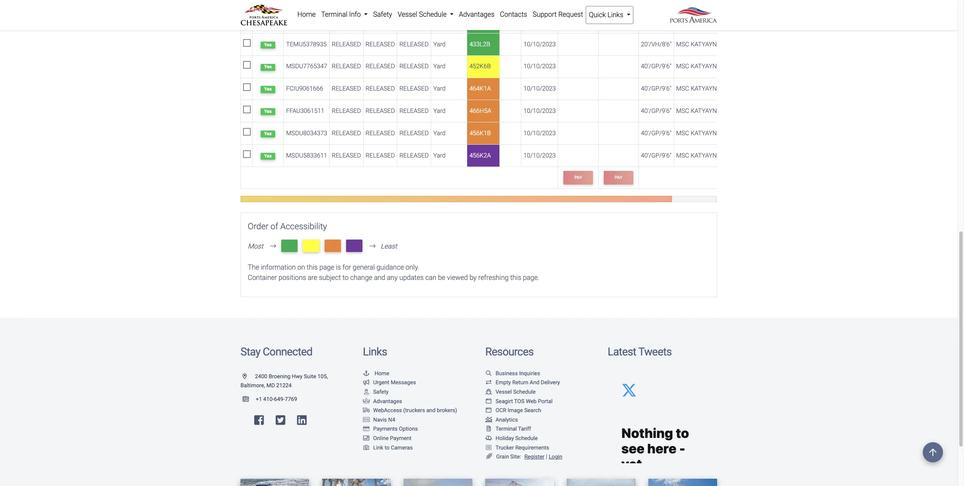 Task type: vqa. For each thing, say whether or not it's contained in the screenshot.


Task type: describe. For each thing, give the bounding box(es) containing it.
bells image
[[485, 436, 492, 441]]

container
[[248, 274, 277, 282]]

messages
[[391, 379, 416, 386]]

webaccess (truckers and brokers) link
[[363, 407, 457, 414]]

online payment link
[[363, 435, 412, 442]]

go to top image
[[923, 442, 943, 463]]

464k1a
[[469, 85, 491, 92]]

grain site: register | login
[[496, 453, 562, 461]]

by
[[470, 274, 477, 282]]

support request
[[533, 10, 583, 18]]

quick
[[589, 11, 606, 19]]

trucker
[[496, 444, 514, 451]]

456k2a
[[469, 152, 491, 159]]

webaccess (truckers and brokers)
[[373, 407, 457, 414]]

md
[[267, 382, 275, 389]]

1 vertical spatial this
[[510, 274, 521, 282]]

subject
[[319, 274, 341, 282]]

holiday
[[496, 435, 514, 442]]

1 vertical spatial to
[[385, 444, 390, 451]]

+1 410-649-7769
[[256, 396, 297, 402]]

link to cameras
[[373, 444, 413, 451]]

ffau3061511
[[286, 107, 324, 115]]

katyayni/333r for 433l2b
[[691, 41, 735, 48]]

is
[[336, 263, 341, 271]]

ocr
[[496, 407, 506, 414]]

stay
[[241, 345, 260, 358]]

+1
[[256, 396, 262, 402]]

for
[[343, 263, 351, 271]]

0 horizontal spatial vessel
[[398, 10, 417, 18]]

1 vertical spatial vessel schedule link
[[485, 389, 536, 395]]

contacts
[[500, 10, 527, 18]]

msc katyayni/333r for 456k2a
[[676, 152, 735, 159]]

2400 broening hwy suite 105, baltimore, md 21224
[[241, 373, 328, 389]]

delivery
[[541, 379, 560, 386]]

viewed
[[447, 274, 468, 282]]

terminal for terminal info
[[321, 10, 347, 18]]

terminal info
[[321, 10, 363, 18]]

yes for fciu9061666
[[264, 86, 272, 92]]

terminal tariff
[[496, 426, 531, 432]]

1 long arrow right image from the left
[[267, 243, 280, 250]]

online payment
[[373, 435, 412, 442]]

container storage image
[[363, 417, 370, 423]]

trucker requirements
[[496, 444, 549, 451]]

web
[[526, 398, 537, 404]]

10/10/2023 for 464k1a
[[524, 85, 556, 92]]

msc for 452k6b
[[676, 63, 689, 70]]

yes for ffau3061511
[[264, 109, 272, 114]]

options
[[399, 426, 418, 432]]

10/10/2023 for 402j2a
[[524, 18, 556, 26]]

payment
[[390, 435, 412, 442]]

msc katyayni/333r for 466h5a
[[676, 107, 735, 115]]

login link
[[549, 454, 562, 460]]

40'/gp/9'6" for 452k6b
[[641, 63, 672, 70]]

updates
[[399, 274, 424, 282]]

1 horizontal spatial vessel schedule
[[496, 389, 536, 395]]

webaccess
[[373, 407, 402, 414]]

anchor image
[[363, 371, 370, 376]]

urgent
[[373, 379, 389, 386]]

katyayni/333r for 466h5a
[[691, 107, 735, 115]]

terminal tariff link
[[485, 426, 531, 432]]

ship image
[[485, 390, 492, 395]]

urgent messages link
[[363, 379, 416, 386]]

0 horizontal spatial advantages link
[[363, 398, 402, 404]]

page.
[[523, 274, 539, 282]]

466h5a
[[469, 107, 491, 115]]

10/10/2023 for 433l2b
[[524, 41, 556, 48]]

cameras
[[391, 444, 413, 451]]

search image
[[485, 371, 492, 376]]

and inside the information on this page is for general guidance only. container positions are subject to change and any updates can be viewed by refreshing this page.
[[374, 274, 385, 282]]

empty
[[496, 379, 511, 386]]

register
[[524, 454, 544, 460]]

the
[[248, 263, 259, 271]]

phone office image
[[243, 397, 256, 402]]

10/10/2023 for 466h5a
[[524, 107, 556, 115]]

credit card image
[[363, 427, 370, 432]]

urgent messages
[[373, 379, 416, 386]]

login
[[549, 454, 562, 460]]

twitter square image
[[276, 415, 285, 426]]

+1 410-649-7769 link
[[241, 396, 297, 402]]

are
[[308, 274, 317, 282]]

camera image
[[363, 445, 370, 451]]

tweets
[[638, 345, 672, 358]]

support request link
[[530, 6, 586, 23]]

seagirt tos web portal link
[[485, 398, 553, 404]]

7769
[[285, 396, 297, 402]]

inquiries
[[519, 370, 540, 377]]

40'/vh/9'6"
[[641, 18, 672, 26]]

402j2a
[[469, 18, 490, 26]]

portal
[[538, 398, 553, 404]]

4 mt from the left
[[349, 241, 359, 251]]

any
[[387, 274, 398, 282]]

connected
[[263, 345, 312, 358]]

navis
[[373, 417, 387, 423]]

home link for "terminal info" link
[[295, 6, 318, 23]]

browser image for ocr
[[485, 408, 492, 414]]

msc katyayni/333r for 452k6b
[[676, 63, 735, 70]]

browser image for seagirt
[[485, 399, 492, 404]]

quick links
[[589, 11, 625, 19]]

1 horizontal spatial vessel
[[496, 389, 512, 395]]

msc for 466h5a
[[676, 107, 689, 115]]

image
[[508, 407, 523, 414]]

msc katyayni/333r for 402j2a
[[676, 18, 735, 26]]

2400
[[255, 373, 267, 380]]

1 vertical spatial home
[[375, 370, 389, 377]]

katyayni/333r for 456k1b
[[691, 130, 735, 137]]

payments options link
[[363, 426, 418, 432]]

guidance
[[377, 263, 404, 271]]

1 safety from the top
[[373, 10, 392, 18]]

accessibility
[[280, 221, 327, 232]]

on
[[297, 263, 305, 271]]

1 horizontal spatial advantages link
[[456, 6, 497, 23]]

0 vertical spatial vessel schedule link
[[395, 6, 456, 23]]

10/10/2023 for 456k1b
[[524, 130, 556, 137]]

positions
[[279, 274, 306, 282]]

katyayni/333r for 456k2a
[[691, 152, 735, 159]]

trucker requirements link
[[485, 444, 549, 451]]

links inside quick links link
[[608, 11, 623, 19]]

truck container image
[[363, 408, 370, 414]]

yard for 464k1a
[[433, 85, 446, 92]]

linkedin image
[[297, 415, 307, 426]]

105,
[[318, 373, 328, 380]]

(truckers
[[403, 407, 425, 414]]

0 vertical spatial schedule
[[419, 10, 447, 18]]

facebook square image
[[254, 415, 264, 426]]

wheat image
[[485, 454, 493, 460]]

order
[[248, 221, 269, 232]]

holiday schedule
[[496, 435, 538, 442]]



Task type: locate. For each thing, give the bounding box(es) containing it.
yard for 466h5a
[[433, 107, 446, 115]]

0 horizontal spatial links
[[363, 345, 387, 358]]

the information on this page is for general guidance only. container positions are subject to change and any updates can be viewed by refreshing this page.
[[248, 263, 539, 282]]

21224
[[276, 382, 292, 389]]

link to cameras link
[[363, 444, 413, 451]]

site:
[[511, 454, 521, 460]]

seagirt tos web portal
[[496, 398, 553, 404]]

0 vertical spatial home link
[[295, 6, 318, 23]]

advantages
[[459, 10, 495, 18], [373, 398, 402, 404]]

2 long arrow right image from the left
[[366, 243, 379, 250]]

baltimore,
[[241, 382, 265, 389]]

temu5378935
[[286, 41, 327, 48]]

yard for 402j2a
[[433, 18, 446, 26]]

ocr image search
[[496, 407, 541, 414]]

3 msc from the top
[[676, 63, 689, 70]]

yard left 464k1a at the top
[[433, 85, 446, 92]]

msc katyayni/333r for 433l2b
[[676, 41, 735, 48]]

yard left 456k1b
[[433, 130, 446, 137]]

7 yes from the top
[[264, 153, 272, 159]]

7 yard from the top
[[433, 152, 446, 159]]

browser image down ship icon
[[485, 399, 492, 404]]

schedule for ship icon
[[513, 389, 536, 395]]

6 10/10/2023 from the top
[[524, 130, 556, 137]]

ocr image search link
[[485, 407, 541, 414]]

order of accessibility
[[248, 221, 327, 232]]

and left brokers)
[[426, 407, 436, 414]]

terminal
[[321, 10, 347, 18], [496, 426, 517, 432]]

2 msc katyayni/333r from the top
[[676, 41, 735, 48]]

2 safety from the top
[[373, 389, 389, 395]]

yard left 402j2a
[[433, 18, 446, 26]]

latest tweets
[[608, 345, 672, 358]]

vessel
[[398, 10, 417, 18], [496, 389, 512, 395]]

yes left tclu5756806 on the top left
[[264, 20, 272, 25]]

msc katyayni/333r
[[676, 18, 735, 26], [676, 41, 735, 48], [676, 63, 735, 70], [676, 85, 735, 92], [676, 107, 735, 115], [676, 130, 735, 137], [676, 152, 735, 159]]

schedule for bells image on the bottom of page
[[515, 435, 538, 442]]

change
[[350, 274, 372, 282]]

msc for 402j2a
[[676, 18, 689, 26]]

6 msc katyayni/333r from the top
[[676, 130, 735, 137]]

yes
[[264, 20, 272, 25], [264, 42, 272, 47], [264, 64, 272, 70], [264, 86, 272, 92], [264, 109, 272, 114], [264, 131, 272, 136], [264, 153, 272, 159]]

0 vertical spatial terminal
[[321, 10, 347, 18]]

terminal down analytics
[[496, 426, 517, 432]]

search
[[524, 407, 541, 414]]

4 msc katyayni/333r from the top
[[676, 85, 735, 92]]

of
[[271, 221, 278, 232]]

2 katyayni/333r from the top
[[691, 41, 735, 48]]

msc katyayni/333r for 456k1b
[[676, 130, 735, 137]]

this left page.
[[510, 274, 521, 282]]

yard
[[433, 18, 446, 26], [433, 41, 446, 48], [433, 63, 446, 70], [433, 85, 446, 92], [433, 107, 446, 115], [433, 130, 446, 137], [433, 152, 446, 159]]

3 katyayni/333r from the top
[[691, 63, 735, 70]]

tos
[[514, 398, 525, 404]]

tariff
[[518, 426, 531, 432]]

advantages link up 433l2b
[[456, 6, 497, 23]]

mt up 'is'
[[328, 241, 338, 251]]

1 vertical spatial and
[[426, 407, 436, 414]]

0 horizontal spatial terminal
[[321, 10, 347, 18]]

1 10/10/2023 from the top
[[524, 18, 556, 26]]

5 40'/gp/9'6" from the top
[[641, 152, 672, 159]]

1 yes from the top
[[264, 20, 272, 25]]

msc for 433l2b
[[676, 41, 689, 48]]

5 yard from the top
[[433, 107, 446, 115]]

msdu8034373
[[286, 130, 327, 137]]

7 msc katyayni/333r from the top
[[676, 152, 735, 159]]

katyayni/333r for 452k6b
[[691, 63, 735, 70]]

empty return and delivery
[[496, 379, 560, 386]]

0 vertical spatial safety
[[373, 10, 392, 18]]

4 yes from the top
[[264, 86, 272, 92]]

n4
[[388, 417, 395, 423]]

home link up temu5378935 at the top left
[[295, 6, 318, 23]]

4 katyayni/333r from the top
[[691, 85, 735, 92]]

456k1b
[[469, 130, 491, 137]]

0 vertical spatial browser image
[[485, 399, 492, 404]]

safety right the 'info'
[[373, 10, 392, 18]]

home up urgent
[[375, 370, 389, 377]]

yes for temu5378935
[[264, 42, 272, 47]]

0 horizontal spatial and
[[374, 274, 385, 282]]

1 horizontal spatial home
[[375, 370, 389, 377]]

5 yes from the top
[[264, 109, 272, 114]]

1 horizontal spatial links
[[608, 11, 623, 19]]

user hard hat image
[[363, 390, 370, 395]]

requirements
[[515, 444, 549, 451]]

0 vertical spatial to
[[343, 274, 349, 282]]

mt down accessibility
[[306, 241, 316, 251]]

home link up urgent
[[363, 370, 389, 377]]

4 40'/gp/9'6" from the top
[[641, 130, 672, 137]]

0 horizontal spatial home
[[297, 10, 316, 18]]

map marker alt image
[[243, 374, 254, 379]]

3 yes from the top
[[264, 64, 272, 70]]

2 vertical spatial schedule
[[515, 435, 538, 442]]

10/10/2023 for 456k2a
[[524, 152, 556, 159]]

schedule
[[419, 10, 447, 18], [513, 389, 536, 395], [515, 435, 538, 442]]

1 yard from the top
[[433, 18, 446, 26]]

1 horizontal spatial to
[[385, 444, 390, 451]]

1 horizontal spatial vessel schedule link
[[485, 389, 536, 395]]

7 msc from the top
[[676, 152, 689, 159]]

holiday schedule link
[[485, 435, 538, 442]]

yes left msdu8034373
[[264, 131, 272, 136]]

msc
[[676, 18, 689, 26], [676, 41, 689, 48], [676, 63, 689, 70], [676, 85, 689, 92], [676, 107, 689, 115], [676, 130, 689, 137], [676, 152, 689, 159]]

2 10/10/2023 from the top
[[524, 41, 556, 48]]

this
[[307, 263, 318, 271], [510, 274, 521, 282]]

katyayni/333r for 464k1a
[[691, 85, 735, 92]]

0 vertical spatial links
[[608, 11, 623, 19]]

quick links link
[[586, 6, 633, 24]]

4 yard from the top
[[433, 85, 446, 92]]

this up are
[[307, 263, 318, 271]]

1 vertical spatial schedule
[[513, 389, 536, 395]]

1 vertical spatial advantages link
[[363, 398, 402, 404]]

terminal left the 'info'
[[321, 10, 347, 18]]

1 vertical spatial browser image
[[485, 408, 492, 414]]

list alt image
[[485, 445, 492, 451]]

1 horizontal spatial advantages
[[459, 10, 495, 18]]

safety link down urgent
[[363, 389, 389, 395]]

msc for 456k1b
[[676, 130, 689, 137]]

1 browser image from the top
[[485, 399, 492, 404]]

contacts link
[[497, 6, 530, 23]]

1 vertical spatial safety
[[373, 389, 389, 395]]

2 browser image from the top
[[485, 408, 492, 414]]

5 katyayni/333r from the top
[[691, 107, 735, 115]]

long arrow right image left least
[[366, 243, 379, 250]]

4 10/10/2023 from the top
[[524, 85, 556, 92]]

msc for 456k2a
[[676, 152, 689, 159]]

1 vertical spatial vessel schedule
[[496, 389, 536, 395]]

links right quick
[[608, 11, 623, 19]]

advantages link up 'webaccess'
[[363, 398, 402, 404]]

be
[[438, 274, 445, 282]]

mt
[[285, 241, 295, 251], [306, 241, 316, 251], [328, 241, 338, 251], [349, 241, 359, 251]]

40'/gp/9'6" for 456k1b
[[641, 130, 672, 137]]

yard left 456k2a
[[433, 152, 446, 159]]

0 horizontal spatial vessel schedule link
[[395, 6, 456, 23]]

link
[[373, 444, 383, 451]]

40'/gp/9'6" for 464k1a
[[641, 85, 672, 92]]

yes left fciu9061666
[[264, 86, 272, 92]]

0 vertical spatial vessel schedule
[[398, 10, 448, 18]]

exchange image
[[485, 380, 492, 386]]

0 horizontal spatial home link
[[295, 6, 318, 23]]

browser image inside "seagirt tos web portal" link
[[485, 399, 492, 404]]

advantages up 433l2b
[[459, 10, 495, 18]]

1 msc katyayni/333r from the top
[[676, 18, 735, 26]]

business inquiries
[[496, 370, 540, 377]]

1 vertical spatial vessel
[[496, 389, 512, 395]]

bullhorn image
[[363, 380, 370, 386]]

2400 broening hwy suite 105, baltimore, md 21224 link
[[241, 373, 328, 389]]

latest
[[608, 345, 636, 358]]

40'/gp/9'6"
[[641, 63, 672, 70], [641, 85, 672, 92], [641, 107, 672, 115], [641, 130, 672, 137], [641, 152, 672, 159]]

long arrow right image
[[267, 243, 280, 250], [366, 243, 379, 250]]

yes left msdu7765347
[[264, 64, 272, 70]]

suite
[[304, 373, 316, 380]]

navis n4
[[373, 417, 395, 423]]

0 horizontal spatial to
[[343, 274, 349, 282]]

2 msc from the top
[[676, 41, 689, 48]]

least
[[381, 242, 397, 250]]

katyayni/333r
[[691, 18, 735, 26], [691, 41, 735, 48], [691, 63, 735, 70], [691, 85, 735, 92], [691, 107, 735, 115], [691, 130, 735, 137], [691, 152, 735, 159]]

6 yard from the top
[[433, 130, 446, 137]]

5 msc katyayni/333r from the top
[[676, 107, 735, 115]]

safety link right the 'info'
[[370, 6, 395, 23]]

yes left ffau3061511
[[264, 109, 272, 114]]

1 vertical spatial terminal
[[496, 426, 517, 432]]

msdu7765347
[[286, 63, 327, 70]]

and
[[374, 274, 385, 282], [426, 407, 436, 414]]

0 vertical spatial advantages link
[[456, 6, 497, 23]]

0 horizontal spatial this
[[307, 263, 318, 271]]

1 vertical spatial links
[[363, 345, 387, 358]]

1 msc from the top
[[676, 18, 689, 26]]

business
[[496, 370, 518, 377]]

2 40'/gp/9'6" from the top
[[641, 85, 672, 92]]

6 katyayni/333r from the top
[[691, 130, 735, 137]]

info
[[349, 10, 361, 18]]

1 vertical spatial advantages
[[373, 398, 402, 404]]

1 horizontal spatial long arrow right image
[[366, 243, 379, 250]]

and left any in the bottom left of the page
[[374, 274, 385, 282]]

1 horizontal spatial home link
[[363, 370, 389, 377]]

1 horizontal spatial this
[[510, 274, 521, 282]]

tclu5756806
[[286, 18, 325, 26]]

to down for
[[343, 274, 349, 282]]

page
[[319, 263, 334, 271]]

1 horizontal spatial terminal
[[496, 426, 517, 432]]

credit card front image
[[363, 436, 370, 441]]

long arrow right image right the most
[[267, 243, 280, 250]]

home
[[297, 10, 316, 18], [375, 370, 389, 377]]

vessel schedule link
[[395, 6, 456, 23], [485, 389, 536, 395]]

request
[[558, 10, 583, 18]]

online
[[373, 435, 389, 442]]

refreshing
[[478, 274, 509, 282]]

yard for 452k6b
[[433, 63, 446, 70]]

support
[[533, 10, 557, 18]]

home link for urgent messages link
[[363, 370, 389, 377]]

yard for 456k1b
[[433, 130, 446, 137]]

40'/gp/9'6" for 456k2a
[[641, 152, 672, 159]]

business inquiries link
[[485, 370, 540, 377]]

0 horizontal spatial vessel schedule
[[398, 10, 448, 18]]

yard left 452k6b
[[433, 63, 446, 70]]

5 msc from the top
[[676, 107, 689, 115]]

yes for tclu5756806
[[264, 20, 272, 25]]

browser image up analytics image
[[485, 408, 492, 414]]

0 vertical spatial advantages
[[459, 10, 495, 18]]

433l2b
[[469, 41, 490, 48]]

40'/gp/9'6" for 466h5a
[[641, 107, 672, 115]]

3 10/10/2023 from the top
[[524, 63, 556, 70]]

msc katyayni/333r for 464k1a
[[676, 85, 735, 92]]

1 40'/gp/9'6" from the top
[[641, 63, 672, 70]]

terminal for terminal tariff
[[496, 426, 517, 432]]

mt up for
[[349, 241, 359, 251]]

brokers)
[[437, 407, 457, 414]]

yes for msdu8034373
[[264, 131, 272, 136]]

broening
[[269, 373, 291, 380]]

0 horizontal spatial long arrow right image
[[267, 243, 280, 250]]

2 yard from the top
[[433, 41, 446, 48]]

5 10/10/2023 from the top
[[524, 107, 556, 115]]

advantages up 'webaccess'
[[373, 398, 402, 404]]

terminal info link
[[318, 6, 370, 23]]

3 yard from the top
[[433, 63, 446, 70]]

fciu9061666
[[286, 85, 323, 92]]

649-
[[274, 396, 285, 402]]

and
[[530, 379, 540, 386]]

3 msc katyayni/333r from the top
[[676, 63, 735, 70]]

0 horizontal spatial advantages
[[373, 398, 402, 404]]

2 mt from the left
[[306, 241, 316, 251]]

yard left 433l2b
[[433, 41, 446, 48]]

to inside the information on this page is for general guidance only. container positions are subject to change and any updates can be viewed by refreshing this page.
[[343, 274, 349, 282]]

10/10/2023
[[524, 18, 556, 26], [524, 41, 556, 48], [524, 63, 556, 70], [524, 85, 556, 92], [524, 107, 556, 115], [524, 130, 556, 137], [524, 152, 556, 159]]

links
[[608, 11, 623, 19], [363, 345, 387, 358]]

hand receiving image
[[363, 399, 370, 404]]

yard left the 466h5a
[[433, 107, 446, 115]]

browser image inside ocr image search "link"
[[485, 408, 492, 414]]

0 vertical spatial and
[[374, 274, 385, 282]]

1 vertical spatial safety link
[[363, 389, 389, 395]]

4 msc from the top
[[676, 85, 689, 92]]

1 vertical spatial home link
[[363, 370, 389, 377]]

katyayni/333r for 402j2a
[[691, 18, 735, 26]]

information
[[261, 263, 296, 271]]

resources
[[485, 345, 534, 358]]

0 vertical spatial this
[[307, 263, 318, 271]]

yes left temu5378935 at the top left
[[264, 42, 272, 47]]

yard for 456k2a
[[433, 152, 446, 159]]

stay connected
[[241, 345, 312, 358]]

safety link for "terminal info" link
[[370, 6, 395, 23]]

safety down urgent
[[373, 389, 389, 395]]

msdu5833611
[[286, 152, 327, 159]]

msc for 464k1a
[[676, 85, 689, 92]]

browser image
[[485, 399, 492, 404], [485, 408, 492, 414]]

6 msc from the top
[[676, 130, 689, 137]]

yard for 433l2b
[[433, 41, 446, 48]]

to right link
[[385, 444, 390, 451]]

7 katyayni/333r from the top
[[691, 152, 735, 159]]

yes for msdu7765347
[[264, 64, 272, 70]]

0 vertical spatial home
[[297, 10, 316, 18]]

mt down order of accessibility
[[285, 241, 295, 251]]

1 mt from the left
[[285, 241, 295, 251]]

file invoice image
[[485, 427, 492, 432]]

1 katyayni/333r from the top
[[691, 18, 735, 26]]

410-
[[263, 396, 274, 402]]

yes left msdu5833611
[[264, 153, 272, 159]]

can
[[425, 274, 436, 282]]

0 vertical spatial vessel
[[398, 10, 417, 18]]

links up anchor image
[[363, 345, 387, 358]]

home up temu5378935 at the top left
[[297, 10, 316, 18]]

2 yes from the top
[[264, 42, 272, 47]]

analytics image
[[485, 417, 492, 423]]

3 40'/gp/9'6" from the top
[[641, 107, 672, 115]]

6 yes from the top
[[264, 131, 272, 136]]

0 vertical spatial safety link
[[370, 6, 395, 23]]

3 mt from the left
[[328, 241, 338, 251]]

7 10/10/2023 from the top
[[524, 152, 556, 159]]

1 horizontal spatial and
[[426, 407, 436, 414]]

safety link for urgent messages link
[[363, 389, 389, 395]]

10/10/2023 for 452k6b
[[524, 63, 556, 70]]

yes for msdu5833611
[[264, 153, 272, 159]]



